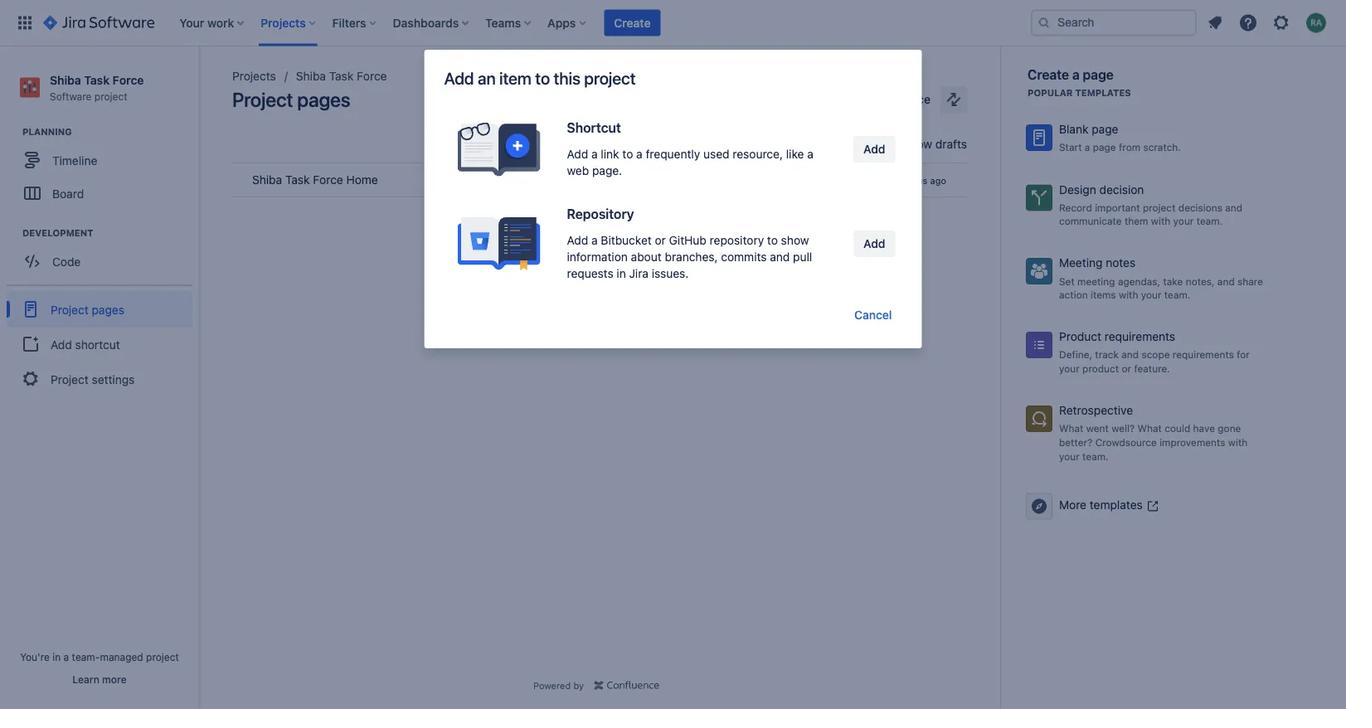 Task type: locate. For each thing, give the bounding box(es) containing it.
and down "show"
[[770, 250, 790, 264]]

team. for meeting notes
[[1165, 289, 1191, 301]]

0 horizontal spatial to
[[535, 68, 550, 88]]

a up the information
[[592, 234, 598, 247]]

with for retrospective
[[1229, 437, 1248, 448]]

your down define,
[[1060, 363, 1080, 374]]

add button for repository
[[854, 231, 896, 257]]

add up the information
[[567, 234, 588, 247]]

add button for shortcut
[[854, 136, 896, 163]]

and right track
[[1122, 349, 1139, 361]]

group
[[7, 285, 192, 403]]

shortcut
[[567, 120, 621, 136]]

decision
[[1100, 182, 1145, 196]]

show
[[903, 137, 933, 151]]

information
[[567, 250, 628, 264]]

0 vertical spatial with
[[1151, 215, 1171, 227]]

code
[[52, 255, 81, 268]]

1 horizontal spatial create
[[1028, 67, 1070, 83]]

with inside meeting notes set meeting agendas, take notes, and share action items with your team.
[[1119, 289, 1139, 301]]

2 horizontal spatial to
[[767, 234, 778, 247]]

retrospective image
[[1030, 409, 1050, 429]]

1 vertical spatial add button
[[854, 231, 896, 257]]

more image
[[1030, 497, 1050, 517]]

2 horizontal spatial with
[[1229, 437, 1248, 448]]

requirements
[[1105, 330, 1176, 344], [1173, 349, 1235, 361]]

project down projects link
[[232, 88, 293, 111]]

to inside add a link to a frequently used resource, like a web page.
[[623, 147, 633, 161]]

page
[[1083, 67, 1114, 83], [1092, 122, 1119, 136], [1093, 142, 1117, 153]]

and inside design decision record important project decisions and communicate them with your team.
[[1226, 201, 1243, 213]]

to left "show"
[[767, 234, 778, 247]]

add inside button
[[51, 338, 72, 351]]

your down decisions
[[1174, 215, 1194, 227]]

0 vertical spatial to
[[535, 68, 550, 88]]

popular
[[1028, 88, 1073, 98]]

project settings
[[51, 372, 135, 386]]

design
[[1060, 182, 1097, 196]]

requirements up scope
[[1105, 330, 1176, 344]]

what right well?
[[1138, 423, 1162, 434]]

project right software
[[94, 90, 127, 102]]

add shortcut
[[51, 338, 120, 351]]

2 add button from the top
[[854, 231, 896, 257]]

shiba inside shiba task force software project
[[50, 73, 81, 87]]

0 horizontal spatial create
[[614, 16, 651, 29]]

0 horizontal spatial pages
[[92, 303, 124, 316]]

with down agendas,
[[1119, 289, 1139, 301]]

project pages
[[232, 88, 351, 111], [51, 303, 124, 316]]

more
[[1060, 498, 1087, 512]]

1 horizontal spatial to
[[623, 147, 633, 161]]

team.
[[1197, 215, 1223, 227], [1165, 289, 1191, 301], [1083, 450, 1109, 462]]

add up the web in the left of the page
[[567, 147, 588, 161]]

0 vertical spatial in
[[617, 267, 626, 280]]

1 horizontal spatial or
[[1122, 363, 1132, 374]]

1 vertical spatial shiba task force
[[838, 93, 931, 106]]

what
[[1060, 423, 1084, 434], [1138, 423, 1162, 434]]

scope
[[1142, 349, 1170, 361]]

a up popular
[[1073, 67, 1080, 83]]

better?
[[1060, 437, 1093, 448]]

add for add a link to a frequently used resource, like a web page.
[[567, 147, 588, 161]]

team. down the better? at bottom right
[[1083, 450, 1109, 462]]

0 vertical spatial add button
[[854, 136, 896, 163]]

2 horizontal spatial team.
[[1197, 215, 1223, 227]]

2 what from the left
[[1138, 423, 1162, 434]]

web
[[567, 164, 589, 178]]

add inside add a bitbucket or github repository to show information about branches, commits and pull requests in jira issues.
[[567, 234, 588, 247]]

project pages down projects link
[[232, 88, 351, 111]]

resource,
[[733, 147, 783, 161]]

or inside product requirements define, track and scope requirements for your product or feature.
[[1122, 363, 1132, 374]]

1 vertical spatial project
[[51, 303, 89, 316]]

add button up 31
[[854, 136, 896, 163]]

0 horizontal spatial what
[[1060, 423, 1084, 434]]

0 horizontal spatial team.
[[1083, 450, 1109, 462]]

link
[[601, 147, 619, 161]]

1 horizontal spatial what
[[1138, 423, 1162, 434]]

your down agendas,
[[1141, 289, 1162, 301]]

templates left open in tab icon
[[1090, 498, 1143, 512]]

31
[[881, 175, 891, 186]]

project right this
[[584, 68, 636, 88]]

project for the 'project settings' link
[[51, 372, 89, 386]]

pages up shiba task force home
[[297, 88, 351, 111]]

a inside create a page popular templates
[[1073, 67, 1080, 83]]

shiba inside 'row'
[[252, 173, 282, 187]]

in left jira
[[617, 267, 626, 280]]

project down add shortcut
[[51, 372, 89, 386]]

commits
[[721, 250, 767, 264]]

0 horizontal spatial with
[[1119, 289, 1139, 301]]

shortcut
[[75, 338, 120, 351]]

1 horizontal spatial shiba task force
[[838, 93, 931, 106]]

project
[[584, 68, 636, 88], [94, 90, 127, 102], [1143, 201, 1176, 213], [146, 651, 179, 663]]

learn
[[72, 674, 99, 685]]

templates
[[1076, 88, 1132, 98], [1090, 498, 1143, 512]]

start
[[1060, 142, 1082, 153]]

add left an
[[444, 68, 474, 88]]

1 vertical spatial with
[[1119, 289, 1139, 301]]

1 vertical spatial templates
[[1090, 498, 1143, 512]]

task inside shiba task force software project
[[84, 73, 110, 87]]

to left this
[[535, 68, 550, 88]]

product
[[1083, 363, 1119, 374]]

add down 31
[[864, 237, 886, 251]]

powered
[[533, 680, 571, 691]]

0 horizontal spatial shiba task force
[[296, 69, 387, 83]]

and
[[1226, 201, 1243, 213], [770, 250, 790, 264], [1218, 275, 1235, 287], [1122, 349, 1139, 361]]

confluence image
[[594, 679, 660, 692], [594, 679, 660, 692]]

with down the gone
[[1229, 437, 1248, 448]]

define,
[[1060, 349, 1093, 361]]

1 horizontal spatial with
[[1151, 215, 1171, 227]]

timeline link
[[8, 144, 191, 177]]

templates up blank
[[1076, 88, 1132, 98]]

add inside add a link to a frequently used resource, like a web page.
[[567, 147, 588, 161]]

a inside add a bitbucket or github repository to show information about branches, commits and pull requests in jira issues.
[[592, 234, 598, 247]]

your down the better? at bottom right
[[1060, 450, 1080, 462]]

show drafts
[[903, 137, 967, 151]]

templates inside button
[[1090, 498, 1143, 512]]

0 horizontal spatial in
[[52, 651, 61, 663]]

and left share
[[1218, 275, 1235, 287]]

page inside create a page popular templates
[[1083, 67, 1114, 83]]

0 vertical spatial page
[[1083, 67, 1114, 83]]

pages up "add shortcut" button
[[92, 303, 124, 316]]

2 vertical spatial to
[[767, 234, 778, 247]]

more
[[102, 674, 127, 685]]

0 vertical spatial team.
[[1197, 215, 1223, 227]]

0 vertical spatial create
[[614, 16, 651, 29]]

shiba task force home row
[[232, 163, 967, 197]]

in
[[617, 267, 626, 280], [52, 651, 61, 663]]

for
[[1237, 349, 1250, 361]]

take
[[1164, 275, 1183, 287]]

team. inside meeting notes set meeting agendas, take notes, and share action items with your team.
[[1165, 289, 1191, 301]]

1 vertical spatial create
[[1028, 67, 1070, 83]]

1 vertical spatial in
[[52, 651, 61, 663]]

2 vertical spatial with
[[1229, 437, 1248, 448]]

2 vertical spatial project
[[51, 372, 89, 386]]

2 vertical spatial team.
[[1083, 450, 1109, 462]]

with
[[1151, 215, 1171, 227], [1119, 289, 1139, 301], [1229, 437, 1248, 448]]

create inside create a page popular templates
[[1028, 67, 1070, 83]]

meeting
[[1078, 275, 1116, 287]]

1 horizontal spatial project pages
[[232, 88, 351, 111]]

1 add button from the top
[[854, 136, 896, 163]]

create
[[614, 16, 651, 29], [1028, 67, 1070, 83]]

team. inside retrospective what went well? what could have gone better? crowdsource improvements with your team.
[[1083, 450, 1109, 462]]

show
[[781, 234, 809, 247]]

create inside create button
[[614, 16, 651, 29]]

bitbucket
[[601, 234, 652, 247]]

0 vertical spatial or
[[655, 234, 666, 247]]

projects
[[232, 69, 276, 83]]

communicate
[[1060, 215, 1122, 227]]

task
[[329, 69, 354, 83], [84, 73, 110, 87], [872, 93, 897, 106], [285, 173, 310, 187]]

primary element
[[10, 0, 1031, 46]]

to right link
[[623, 147, 633, 161]]

group containing project pages
[[7, 285, 192, 403]]

a left link
[[592, 147, 598, 161]]

gone
[[1218, 423, 1242, 434]]

project pages link
[[7, 291, 192, 328]]

page left from
[[1093, 142, 1117, 153]]

0 horizontal spatial project pages
[[51, 303, 124, 316]]

page right blank
[[1092, 122, 1119, 136]]

software
[[50, 90, 92, 102]]

project up add shortcut
[[51, 303, 89, 316]]

with right them
[[1151, 215, 1171, 227]]

retrospective what went well? what could have gone better? crowdsource improvements with your team.
[[1060, 404, 1248, 462]]

1 horizontal spatial pages
[[297, 88, 351, 111]]

a right start
[[1085, 142, 1091, 153]]

in right you're
[[52, 651, 61, 663]]

0 vertical spatial templates
[[1076, 88, 1132, 98]]

record
[[1060, 201, 1093, 213]]

projects link
[[232, 66, 276, 86]]

1 vertical spatial team.
[[1165, 289, 1191, 301]]

1 horizontal spatial in
[[617, 267, 626, 280]]

add button down 31
[[854, 231, 896, 257]]

what up the better? at bottom right
[[1060, 423, 1084, 434]]

shiba task force link
[[296, 66, 387, 86], [808, 86, 941, 113]]

with inside retrospective what went well? what could have gone better? crowdsource improvements with your team.
[[1229, 437, 1248, 448]]

by
[[574, 680, 584, 691]]

task inside 'row'
[[285, 173, 310, 187]]

well?
[[1112, 423, 1135, 434]]

Search field
[[1031, 10, 1197, 36]]

drafts
[[936, 137, 967, 151]]

pull
[[793, 250, 813, 264]]

or up "about"
[[655, 234, 666, 247]]

or left feature.
[[1122, 363, 1132, 374]]

add for add shortcut
[[51, 338, 72, 351]]

0 horizontal spatial or
[[655, 234, 666, 247]]

shiba task force home link
[[252, 172, 378, 188]]

you're in a team-managed project
[[20, 651, 179, 663]]

page down search 'field'
[[1083, 67, 1114, 83]]

or
[[655, 234, 666, 247], [1122, 363, 1132, 374]]

add button
[[854, 136, 896, 163], [854, 231, 896, 257]]

requirements left for
[[1173, 349, 1235, 361]]

project up them
[[1143, 201, 1176, 213]]

add left shortcut
[[51, 338, 72, 351]]

in inside add a bitbucket or github repository to show information about branches, commits and pull requests in jira issues.
[[617, 267, 626, 280]]

1 vertical spatial project pages
[[51, 303, 124, 316]]

project pages up add shortcut
[[51, 303, 124, 316]]

project inside add an item to this project dialog
[[584, 68, 636, 88]]

jira software image
[[43, 13, 155, 33], [43, 13, 155, 33]]

and inside product requirements define, track and scope requirements for your product or feature.
[[1122, 349, 1139, 361]]

team. down take
[[1165, 289, 1191, 301]]

project inside design decision record important project decisions and communicate them with your team.
[[1143, 201, 1176, 213]]

scratch.
[[1144, 142, 1181, 153]]

or inside add a bitbucket or github repository to show information about branches, commits and pull requests in jira issues.
[[655, 234, 666, 247]]

shiba task force home
[[252, 173, 378, 187]]

1 horizontal spatial team.
[[1165, 289, 1191, 301]]

1 vertical spatial to
[[623, 147, 633, 161]]

team. for retrospective
[[1083, 450, 1109, 462]]

open in tab image
[[1146, 500, 1160, 513]]

1 vertical spatial or
[[1122, 363, 1132, 374]]

and right decisions
[[1226, 201, 1243, 213]]

2 vertical spatial page
[[1093, 142, 1117, 153]]

team. down decisions
[[1197, 215, 1223, 227]]

your
[[1174, 215, 1194, 227], [1141, 289, 1162, 301], [1060, 363, 1080, 374], [1060, 450, 1080, 462]]

pages
[[297, 88, 351, 111], [92, 303, 124, 316]]

1 what from the left
[[1060, 423, 1084, 434]]



Task type: describe. For each thing, give the bounding box(es) containing it.
add an item to this project
[[444, 68, 636, 88]]

notes
[[1106, 256, 1136, 270]]

board link
[[8, 177, 191, 210]]

and inside add a bitbucket or github repository to show information about branches, commits and pull requests in jira issues.
[[770, 250, 790, 264]]

home
[[346, 173, 378, 187]]

and inside meeting notes set meeting agendas, take notes, and share action items with your team.
[[1218, 275, 1235, 287]]

force inside shiba task force software project
[[113, 73, 144, 87]]

action
[[1060, 289, 1088, 301]]

decision image
[[1030, 188, 1050, 208]]

notes,
[[1186, 275, 1215, 287]]

product
[[1060, 330, 1102, 344]]

1 vertical spatial pages
[[92, 303, 124, 316]]

1 horizontal spatial shiba task force link
[[808, 86, 941, 113]]

project inside shiba task force software project
[[94, 90, 127, 102]]

meeting notes set meeting agendas, take notes, and share action items with your team.
[[1060, 256, 1264, 301]]

to for a
[[623, 147, 633, 161]]

product requirements image
[[1030, 335, 1050, 355]]

your inside meeting notes set meeting agendas, take notes, and share action items with your team.
[[1141, 289, 1162, 301]]

create for create
[[614, 16, 651, 29]]

board
[[52, 187, 84, 200]]

share
[[1238, 275, 1264, 287]]

learn more
[[72, 674, 127, 685]]

development group
[[8, 227, 198, 283]]

agendas,
[[1118, 275, 1161, 287]]

blank
[[1060, 122, 1089, 136]]

add up 31
[[864, 142, 886, 156]]

from
[[1119, 142, 1141, 153]]

1 vertical spatial requirements
[[1173, 349, 1235, 361]]

project for the project pages link
[[51, 303, 89, 316]]

0 vertical spatial project
[[232, 88, 293, 111]]

improvements
[[1160, 437, 1226, 448]]

powered by
[[533, 680, 584, 691]]

blank page start a page from scratch.
[[1060, 122, 1181, 153]]

managed
[[100, 651, 143, 663]]

development
[[22, 228, 93, 239]]

timeline
[[52, 153, 97, 167]]

templates inside create a page popular templates
[[1076, 88, 1132, 98]]

add a bitbucket or github repository to show information about branches, commits and pull requests in jira issues.
[[567, 234, 813, 280]]

more templates
[[1060, 498, 1143, 512]]

0 vertical spatial project pages
[[232, 88, 351, 111]]

about
[[631, 250, 662, 264]]

planning
[[22, 127, 72, 137]]

issues.
[[652, 267, 689, 280]]

planning group
[[8, 125, 198, 215]]

add for add a bitbucket or github repository to show information about branches, commits and pull requests in jira issues.
[[567, 234, 588, 247]]

0 vertical spatial requirements
[[1105, 330, 1176, 344]]

repository
[[567, 206, 634, 222]]

project right managed
[[146, 651, 179, 663]]

more templates button
[[1015, 482, 1280, 531]]

you're
[[20, 651, 50, 663]]

31 minutes ago
[[881, 175, 947, 186]]

blank image
[[1030, 128, 1050, 148]]

ago
[[931, 175, 947, 186]]

set
[[1060, 275, 1075, 287]]

track
[[1096, 349, 1119, 361]]

meeting notes image
[[1030, 261, 1050, 281]]

a right link
[[636, 147, 643, 161]]

cancel
[[855, 308, 892, 322]]

project settings link
[[7, 361, 192, 398]]

a left team-
[[64, 651, 69, 663]]

could
[[1165, 423, 1191, 434]]

code link
[[8, 245, 191, 278]]

items
[[1091, 289, 1116, 301]]

learn more button
[[72, 673, 127, 686]]

team. inside design decision record important project decisions and communicate them with your team.
[[1197, 215, 1223, 227]]

create for create a page popular templates
[[1028, 67, 1070, 83]]

crowdsource
[[1096, 437, 1157, 448]]

to for this
[[535, 68, 550, 88]]

create banner
[[0, 0, 1347, 46]]

them
[[1125, 215, 1149, 227]]

your inside product requirements define, track and scope requirements for your product or feature.
[[1060, 363, 1080, 374]]

add an item to this project dialog
[[424, 50, 922, 348]]

minutes
[[893, 175, 928, 186]]

create a page popular templates
[[1028, 67, 1132, 98]]

design decision record important project decisions and communicate them with your team.
[[1060, 182, 1243, 227]]

frequently
[[646, 147, 701, 161]]

1 vertical spatial page
[[1092, 122, 1119, 136]]

update space or page icon image
[[944, 90, 964, 110]]

product requirements define, track and scope requirements for your product or feature.
[[1060, 330, 1250, 374]]

project pages inside group
[[51, 303, 124, 316]]

feature.
[[1135, 363, 1171, 374]]

add a link to a frequently used resource, like a web page.
[[567, 147, 814, 178]]

branches,
[[665, 250, 718, 264]]

used
[[704, 147, 730, 161]]

a inside the blank page start a page from scratch.
[[1085, 142, 1091, 153]]

add for add an item to this project
[[444, 68, 474, 88]]

item
[[500, 68, 532, 88]]

cancel button
[[845, 302, 902, 329]]

search image
[[1038, 16, 1051, 29]]

0 horizontal spatial shiba task force link
[[296, 66, 387, 86]]

to inside add a bitbucket or github repository to show information about branches, commits and pull requests in jira issues.
[[767, 234, 778, 247]]

github
[[669, 234, 707, 247]]

meeting
[[1060, 256, 1103, 270]]

shiba task force software project
[[50, 73, 144, 102]]

page.
[[592, 164, 622, 178]]

0 vertical spatial shiba task force
[[296, 69, 387, 83]]

like
[[786, 147, 804, 161]]

settings
[[92, 372, 135, 386]]

have
[[1194, 423, 1216, 434]]

jira
[[629, 267, 649, 280]]

with for meeting notes
[[1119, 289, 1139, 301]]

your inside design decision record important project decisions and communicate them with your team.
[[1174, 215, 1194, 227]]

your inside retrospective what went well? what could have gone better? crowdsource improvements with your team.
[[1060, 450, 1080, 462]]

0 vertical spatial pages
[[297, 88, 351, 111]]

a right like
[[807, 147, 814, 161]]

this
[[554, 68, 581, 88]]

repository
[[710, 234, 764, 247]]

important
[[1095, 201, 1141, 213]]

create button
[[604, 10, 661, 36]]

with inside design decision record important project decisions and communicate them with your team.
[[1151, 215, 1171, 227]]

force inside 'row'
[[313, 173, 343, 187]]

requests
[[567, 267, 614, 280]]



Task type: vqa. For each thing, say whether or not it's contained in the screenshot.


